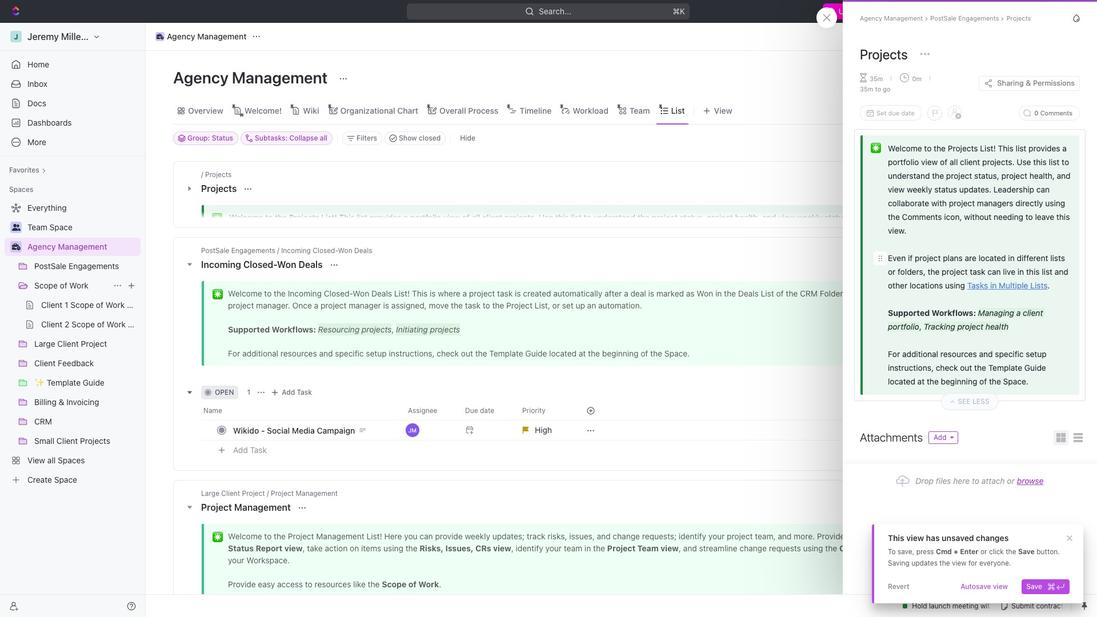 Task type: vqa. For each thing, say whether or not it's contained in the screenshot.
Search or run a command… TEXT FIELD
no



Task type: describe. For each thing, give the bounding box(es) containing it.
guide inside tree
[[83, 378, 104, 388]]

35m for 35m
[[870, 75, 884, 82]]

2 horizontal spatial task
[[1032, 73, 1050, 83]]

of down client 1 scope of work docs link
[[97, 320, 105, 329]]

, tracking project health
[[920, 322, 1009, 332]]

the left 'space.'
[[990, 377, 1002, 386]]

for
[[888, 349, 901, 359]]

add button
[[929, 432, 958, 444]]

0 vertical spatial add task button
[[1008, 69, 1056, 87]]

managing
[[979, 308, 1015, 318]]

status
[[212, 134, 233, 142]]

media
[[292, 426, 315, 435]]

live
[[1004, 267, 1016, 277]]

and inside welcome to the projects list! this list provides a portfolio view of all client projects. use this list to understand the project status, project health, and view weekly status updates. leadership can collaborate with project managers directly using the comments icon, without needing to leave this view.
[[1057, 171, 1071, 181]]

chart
[[397, 105, 419, 115]]

large client project / project management
[[201, 489, 338, 498]]

see less
[[958, 397, 990, 406]]

view up save,
[[907, 533, 924, 543]]

of inside for additional resources and specific setup instructions, check out the template guide located at the beginning of the space.
[[980, 377, 987, 386]]

large client project
[[34, 339, 107, 349]]

client feedback
[[34, 358, 94, 368]]

view down +
[[952, 559, 967, 568]]

list!
[[981, 143, 996, 153]]

project up status
[[947, 171, 973, 181]]

work for 1
[[106, 300, 125, 310]]

team for team
[[630, 105, 650, 115]]

1 horizontal spatial comments
[[1041, 109, 1073, 117]]

1 horizontal spatial incoming
[[281, 246, 311, 255]]

1 horizontal spatial 1
[[247, 388, 251, 397]]

using inside welcome to the projects list! this list provides a portfolio view of all client projects. use this list to understand the project status, project health, and view weekly status updates. leadership can collaborate with project managers directly using the comments icon, without needing to leave this view.
[[1046, 198, 1066, 208]]

0 vertical spatial deals
[[354, 246, 372, 255]]

spaces inside tree
[[58, 456, 85, 465]]

home
[[27, 59, 49, 69]]

0 horizontal spatial /
[[201, 170, 203, 179]]

specific
[[995, 349, 1024, 359]]

or inside this view has unsaved changes to save, press cmd + enter or click the save button. saving updates the view for everyone.
[[981, 548, 988, 556]]

✳️
[[871, 143, 882, 153]]

home link
[[5, 55, 141, 74]]

Search tasks... text field
[[955, 130, 1070, 147]]

the up view.
[[888, 212, 900, 222]]

the right the click at the bottom of page
[[1006, 548, 1017, 556]]

0 vertical spatial this
[[1034, 157, 1047, 167]]

0 vertical spatial postsale engagements
[[931, 14, 1000, 22]]

engagements inside sidebar 'navigation'
[[69, 261, 119, 271]]

1 horizontal spatial task
[[297, 388, 312, 397]]

client down scope of work
[[41, 300, 63, 310]]

1 horizontal spatial agency management link
[[153, 30, 250, 43]]

1 vertical spatial this
[[1057, 212, 1070, 222]]

1 vertical spatial incoming
[[201, 260, 241, 270]]

team space link
[[27, 218, 138, 237]]

for
[[969, 559, 978, 568]]

wikido - social media campaign
[[233, 426, 355, 435]]

agency right business time icon
[[167, 31, 195, 41]]

the right out
[[975, 363, 987, 373]]

0 vertical spatial in
[[1009, 253, 1015, 263]]

subtasks: collapse all
[[255, 134, 328, 142]]

unsaved
[[942, 533, 975, 543]]

2 horizontal spatial /
[[277, 246, 279, 255]]

tree inside sidebar 'navigation'
[[5, 199, 147, 489]]

even
[[888, 253, 906, 263]]

view up collaborate at the top right of page
[[888, 185, 905, 194]]

here
[[954, 476, 970, 486]]

go
[[883, 85, 891, 93]]

resources
[[941, 349, 977, 359]]

workload link
[[571, 103, 609, 119]]

updates.
[[960, 185, 992, 194]]

status,
[[975, 171, 1000, 181]]

incoming closed-won deals
[[201, 260, 325, 270]]

save inside save button
[[1027, 583, 1043, 591]]

client inside welcome to the projects list! this list provides a portfolio view of all client projects. use this list to understand the project status, project health, and view weekly status updates. leadership can collaborate with project managers directly using the comments icon, without needing to leave this view.
[[961, 157, 981, 167]]

new button
[[882, 2, 922, 21]]

guide inside for additional resources and specific setup instructions, check out the template guide located at the beginning of the space.
[[1025, 363, 1047, 373]]

task
[[970, 267, 986, 277]]

welcome!
[[245, 105, 282, 115]]

scope for 2
[[72, 320, 95, 329]]

management inside tree
[[58, 242, 107, 252]]

autosave
[[961, 583, 992, 591]]

hide inside button
[[460, 134, 476, 142]]

process
[[468, 105, 499, 115]]

other
[[888, 281, 908, 290]]

client up ✨
[[34, 358, 56, 368]]

wiki
[[303, 105, 319, 115]]

client down '2' at the bottom
[[57, 339, 79, 349]]

small client projects
[[34, 436, 110, 446]]

overall
[[440, 105, 466, 115]]

0 vertical spatial won
[[338, 246, 353, 255]]

billing & invoicing
[[34, 397, 99, 407]]

business time image
[[156, 34, 164, 39]]

1 horizontal spatial add task
[[282, 388, 312, 397]]

scope for 1
[[70, 300, 94, 310]]

view for view all spaces
[[27, 456, 45, 465]]

client 2 scope of work docs
[[41, 320, 147, 329]]

sidebar navigation
[[0, 23, 148, 617]]

saving
[[888, 559, 910, 568]]

postsale engagements / incoming closed-won deals
[[201, 246, 372, 255]]

projects link
[[1007, 14, 1032, 22]]

business time image
[[12, 244, 20, 250]]

0 vertical spatial docs
[[27, 98, 46, 108]]

timeline link
[[518, 103, 552, 119]]

1 vertical spatial closed-
[[243, 260, 277, 270]]

browse
[[1017, 476, 1044, 486]]

project down workflows:
[[958, 322, 984, 332]]

to right here
[[972, 476, 980, 486]]

see
[[958, 397, 971, 406]]

locations
[[910, 281, 943, 290]]

2 vertical spatial add task button
[[228, 444, 272, 457]]

1 inside tree
[[65, 300, 68, 310]]

understand
[[888, 171, 930, 181]]

subtasks:
[[255, 134, 288, 142]]

view for view
[[714, 105, 733, 115]]

attach
[[982, 476, 1005, 486]]

group:
[[188, 134, 210, 142]]

save inside this view has unsaved changes to save, press cmd + enter or click the save button. saving updates the view for everyone.
[[1019, 548, 1035, 556]]

2 vertical spatial in
[[991, 281, 997, 290]]

managing a client portfolio
[[888, 308, 1046, 332]]

0 vertical spatial list
[[1016, 143, 1027, 153]]

this inside even if project plans are located in different lists or folders, the project task can live in this list and other locations using
[[1027, 267, 1040, 277]]

this inside this view has unsaved changes to save, press cmd + enter or click the save button. saving updates the view for everyone.
[[888, 533, 905, 543]]

postsale inside sidebar 'navigation'
[[34, 261, 66, 271]]

add left permissions
[[1015, 73, 1030, 83]]

0 vertical spatial engagements
[[959, 14, 1000, 22]]

all inside welcome to the projects list! this list provides a portfolio view of all client projects. use this list to understand the project status, project health, and view weekly status updates. leadership can collaborate with project managers directly using the comments icon, without needing to leave this view.
[[950, 157, 958, 167]]

hide button
[[949, 103, 983, 119]]

1 horizontal spatial all
[[320, 134, 328, 142]]

space.
[[1004, 377, 1029, 386]]

using inside even if project plans are located in different lists or folders, the project task can live in this list and other locations using
[[946, 281, 966, 290]]

0 horizontal spatial postsale engagements link
[[34, 257, 138, 276]]

inbox link
[[5, 75, 141, 93]]

list inside even if project plans are located in different lists or folders, the project task can live in this list and other locations using
[[1042, 267, 1053, 277]]

projects inside sidebar 'navigation'
[[80, 436, 110, 446]]

has
[[926, 533, 940, 543]]

show
[[399, 134, 417, 142]]

2 vertical spatial task
[[250, 445, 267, 455]]

template inside for additional resources and specific setup instructions, check out the template guide located at the beginning of the space.
[[989, 363, 1023, 373]]

group: status
[[188, 134, 233, 142]]

space for create space
[[54, 475, 77, 485]]

to down directly
[[1026, 212, 1033, 222]]

list
[[671, 105, 685, 115]]

0 vertical spatial spaces
[[9, 185, 33, 194]]

client 2 scope of work docs link
[[41, 316, 147, 334]]

jeremy miller's workspace, , element
[[10, 31, 22, 42]]

multiple
[[999, 281, 1029, 290]]

1 horizontal spatial closed-
[[313, 246, 338, 255]]

priority button
[[516, 402, 573, 420]]

& for sharing
[[1026, 78, 1032, 87]]

1 vertical spatial list
[[1049, 157, 1060, 167]]

high
[[535, 425, 552, 435]]

miller's
[[61, 31, 92, 42]]

agency inside sidebar 'navigation'
[[27, 242, 56, 252]]

drop
[[916, 476, 934, 486]]

client inside managing a client portfolio
[[1023, 308, 1044, 318]]

user group image
[[12, 224, 20, 231]]

0 vertical spatial scope
[[34, 281, 58, 290]]

autosave view button
[[957, 580, 1013, 595]]

and inside even if project plans are located in different lists or folders, the project task can live in this list and other locations using
[[1055, 267, 1069, 277]]

create space link
[[5, 471, 138, 489]]

create space
[[27, 475, 77, 485]]

add up name dropdown button at the left bottom of page
[[282, 388, 295, 397]]

portfolio inside managing a client portfolio
[[888, 322, 920, 332]]

project inside tree
[[81, 339, 107, 349]]

high button
[[516, 420, 573, 441]]

managers
[[978, 198, 1014, 208]]



Task type: locate. For each thing, give the bounding box(es) containing it.
customize
[[1000, 105, 1040, 115]]

all inside sidebar 'navigation'
[[47, 456, 56, 465]]

1 vertical spatial portfolio
[[888, 322, 920, 332]]

/ up project management
[[267, 489, 269, 498]]

project up "leadership"
[[1002, 171, 1028, 181]]

crm link
[[34, 413, 138, 431]]

view inside autosave view button
[[993, 583, 1009, 591]]

directly
[[1016, 198, 1044, 208]]

postsale engagements up scope of work link
[[34, 261, 119, 271]]

template down client feedback
[[47, 378, 81, 388]]

0 vertical spatial postsale engagements link
[[931, 14, 1000, 22]]

1 horizontal spatial deals
[[354, 246, 372, 255]]

can left live
[[988, 267, 1001, 277]]

the down cmd
[[940, 559, 950, 568]]

portfolio down "supported"
[[888, 322, 920, 332]]

project right if
[[915, 253, 941, 263]]

hide button
[[456, 131, 480, 145]]

favorites
[[9, 166, 39, 174]]

0 vertical spatial portfolio
[[888, 157, 919, 167]]

due date button
[[458, 402, 516, 420]]

tree containing everything
[[5, 199, 147, 489]]

the right at
[[927, 377, 939, 386]]

comments down collaborate at the top right of page
[[903, 212, 942, 222]]

located inside even if project plans are located in different lists or folders, the project task can live in this list and other locations using
[[979, 253, 1007, 263]]

1 horizontal spatial hide
[[962, 105, 980, 115]]

filters button
[[342, 131, 382, 145]]

0 horizontal spatial date
[[480, 406, 495, 415]]

1 portfolio from the top
[[888, 157, 919, 167]]

&
[[1026, 78, 1032, 87], [59, 397, 64, 407]]

space down view all spaces link
[[54, 475, 77, 485]]

agency down team space
[[27, 242, 56, 252]]

save,
[[898, 548, 915, 556]]

date right due
[[480, 406, 495, 415]]

add down wikido
[[233, 445, 248, 455]]

template down the specific at the bottom right
[[989, 363, 1023, 373]]

0 vertical spatial team
[[630, 105, 650, 115]]

1 horizontal spatial engagements
[[231, 246, 275, 255]]

0 horizontal spatial won
[[277, 260, 296, 270]]

to right use
[[1062, 157, 1070, 167]]

team space
[[27, 222, 73, 232]]

1 vertical spatial comments
[[903, 212, 942, 222]]

2 horizontal spatial or
[[1008, 476, 1015, 486]]

space for team space
[[50, 222, 73, 232]]

0 horizontal spatial postsale
[[34, 261, 66, 271]]

and right 'health,'
[[1057, 171, 1071, 181]]

located down instructions,
[[888, 377, 916, 386]]

1 vertical spatial a
[[1017, 308, 1021, 318]]

postsale right new
[[931, 14, 957, 22]]

-
[[261, 426, 265, 435]]

work inside client 1 scope of work docs link
[[106, 300, 125, 310]]

comments inside welcome to the projects list! this list provides a portfolio view of all client projects. use this list to understand the project status, project health, and view weekly status updates. leadership can collaborate with project managers directly using the comments icon, without needing to leave this view.
[[903, 212, 942, 222]]

client down lists
[[1023, 308, 1044, 318]]

+
[[954, 548, 959, 556]]

1 horizontal spatial in
[[1009, 253, 1015, 263]]

or inside even if project plans are located in different lists or folders, the project task can live in this list and other locations using
[[888, 267, 896, 277]]

campaign
[[317, 426, 355, 435]]

work up client 2 scope of work docs
[[106, 300, 125, 310]]

work down client 1 scope of work docs link
[[107, 320, 126, 329]]

1 vertical spatial save
[[1027, 583, 1043, 591]]

0 horizontal spatial deals
[[299, 260, 323, 270]]

postsale up scope of work
[[34, 261, 66, 271]]

0 horizontal spatial add task
[[233, 445, 267, 455]]

revert
[[888, 583, 910, 591]]

date inside dropdown button
[[480, 406, 495, 415]]

2 vertical spatial /
[[267, 489, 269, 498]]

0 vertical spatial space
[[50, 222, 73, 232]]

or
[[888, 267, 896, 277], [1008, 476, 1015, 486], [981, 548, 988, 556]]

list
[[1016, 143, 1027, 153], [1049, 157, 1060, 167], [1042, 267, 1053, 277]]

portfolio inside welcome to the projects list! this list provides a portfolio view of all client projects. use this list to understand the project status, project health, and view weekly status updates. leadership can collaborate with project managers directly using the comments icon, without needing to leave this view.
[[888, 157, 919, 167]]

health,
[[1030, 171, 1055, 181]]

jm
[[409, 427, 417, 434]]

set due date button
[[860, 105, 925, 121]]

set due date
[[877, 109, 915, 117]]

1 vertical spatial hide
[[460, 134, 476, 142]]

located inside for additional resources and specific setup instructions, check out the template guide located at the beginning of the space.
[[888, 377, 916, 386]]

to right welcome
[[925, 143, 932, 153]]

add up files at the bottom right of the page
[[934, 433, 947, 442]]

projects inside welcome to the projects list! this list provides a portfolio view of all client projects. use this list to understand the project status, project health, and view weekly status updates. leadership can collaborate with project managers directly using the comments icon, without needing to leave this view.
[[948, 143, 979, 153]]

1 horizontal spatial can
[[1037, 185, 1050, 194]]

postsale engagements link left projects link
[[931, 14, 1000, 22]]

1 vertical spatial view
[[27, 456, 45, 465]]

1 vertical spatial task
[[297, 388, 312, 397]]

task down -
[[250, 445, 267, 455]]

postsale engagements left projects link
[[931, 14, 1000, 22]]

favorites button
[[5, 164, 51, 177]]

save button
[[1022, 580, 1070, 595]]

view right list
[[714, 105, 733, 115]]

large inside tree
[[34, 339, 55, 349]]

0 horizontal spatial comments
[[903, 212, 942, 222]]

1 vertical spatial add task button
[[268, 386, 317, 400]]

j
[[14, 32, 18, 41]]

postsale engagements link
[[931, 14, 1000, 22], [34, 257, 138, 276]]

set priority element
[[928, 105, 943, 120]]

0 vertical spatial using
[[1046, 198, 1066, 208]]

hide inside dropdown button
[[962, 105, 980, 115]]

spaces down small client projects
[[58, 456, 85, 465]]

& inside tree
[[59, 397, 64, 407]]

1 vertical spatial this
[[888, 533, 905, 543]]

project down plans
[[942, 267, 968, 277]]

postsale up "incoming closed-won deals"
[[201, 246, 229, 255]]

workload
[[573, 105, 609, 115]]

save down button.
[[1027, 583, 1043, 591]]

0 horizontal spatial using
[[946, 281, 966, 290]]

of up client 2 scope of work docs
[[96, 300, 103, 310]]

2 horizontal spatial postsale
[[931, 14, 957, 22]]

can inside welcome to the projects list! this list provides a portfolio view of all client projects. use this list to understand the project status, project health, and view weekly status updates. leadership can collaborate with project managers directly using the comments icon, without needing to leave this view.
[[1037, 185, 1050, 194]]

crm
[[34, 417, 52, 426]]

this right leave
[[1057, 212, 1070, 222]]

name
[[204, 406, 222, 415]]

2 vertical spatial work
[[107, 320, 126, 329]]

0 horizontal spatial postsale engagements
[[34, 261, 119, 271]]

tasks in multiple lists .
[[968, 281, 1050, 290]]

large client project link
[[34, 335, 138, 353]]

agency up overview
[[173, 68, 229, 87]]

button.
[[1037, 548, 1060, 556]]

add task button up customize
[[1008, 69, 1056, 87]]

team right user group icon
[[27, 222, 47, 232]]

search button
[[902, 103, 946, 119]]

2 horizontal spatial in
[[1018, 267, 1025, 277]]

docs for client 1 scope of work docs
[[127, 300, 146, 310]]

and down lists
[[1055, 267, 1069, 277]]

located up the task
[[979, 253, 1007, 263]]

0 vertical spatial postsale
[[931, 14, 957, 22]]

0 horizontal spatial hide
[[460, 134, 476, 142]]

2 portfolio from the top
[[888, 322, 920, 332]]

0 vertical spatial client
[[961, 157, 981, 167]]

2 vertical spatial agency management link
[[27, 238, 138, 256]]

view all spaces
[[27, 456, 85, 465]]

1 vertical spatial using
[[946, 281, 966, 290]]

comments right the 0
[[1041, 109, 1073, 117]]

in right live
[[1018, 267, 1025, 277]]

show closed button
[[385, 131, 446, 145]]

the inside even if project plans are located in different lists or folders, the project task can live in this list and other locations using
[[928, 267, 940, 277]]

comments
[[1041, 109, 1073, 117], [903, 212, 942, 222]]

1 vertical spatial docs
[[127, 300, 146, 310]]

of inside welcome to the projects list! this list provides a portfolio view of all client projects. use this list to understand the project status, project health, and view weekly status updates. leadership can collaborate with project managers directly using the comments icon, without needing to leave this view.
[[941, 157, 948, 167]]

view up "understand"
[[922, 157, 938, 167]]

1 vertical spatial agency management link
[[153, 30, 250, 43]]

2 vertical spatial and
[[980, 349, 993, 359]]

lists
[[1051, 253, 1066, 263]]

space
[[50, 222, 73, 232], [54, 475, 77, 485]]

1 vertical spatial in
[[1018, 267, 1025, 277]]

view.
[[888, 226, 907, 236]]

0 vertical spatial add task
[[1015, 73, 1050, 83]]

small client projects link
[[34, 432, 138, 450]]

out
[[961, 363, 973, 373]]

portfolio down welcome
[[888, 157, 919, 167]]

date inside "dropdown button"
[[902, 109, 915, 117]]

0 horizontal spatial team
[[27, 222, 47, 232]]

1 horizontal spatial won
[[338, 246, 353, 255]]

1 vertical spatial large
[[201, 489, 220, 498]]

autosave view
[[961, 583, 1009, 591]]

1 vertical spatial postsale
[[201, 246, 229, 255]]

& for billing
[[59, 397, 64, 407]]

inbox
[[27, 79, 47, 89]]

1 horizontal spatial this
[[998, 143, 1014, 153]]

in right tasks
[[991, 281, 997, 290]]

and left the specific at the bottom right
[[980, 349, 993, 359]]

status
[[935, 185, 958, 194]]

/
[[201, 170, 203, 179], [277, 246, 279, 255], [267, 489, 269, 498]]

work inside client 2 scope of work docs link
[[107, 320, 126, 329]]

or right attach
[[1008, 476, 1015, 486]]

0 horizontal spatial spaces
[[9, 185, 33, 194]]

this inside welcome to the projects list! this list provides a portfolio view of all client projects. use this list to understand the project status, project health, and view weekly status updates. leadership can collaborate with project managers directly using the comments icon, without needing to leave this view.
[[998, 143, 1014, 153]]

sharing
[[998, 78, 1024, 87]]

& right sharing
[[1026, 78, 1032, 87]]

client feedback link
[[34, 354, 138, 373]]

the up status
[[933, 171, 945, 181]]

to left go
[[876, 85, 882, 93]]

this up to
[[888, 533, 905, 543]]

team left list link
[[630, 105, 650, 115]]

1 horizontal spatial postsale engagements link
[[931, 14, 1000, 22]]

revert button
[[884, 580, 914, 595]]

0 vertical spatial all
[[320, 134, 328, 142]]

supported
[[888, 308, 930, 318]]

hide right set priority icon
[[962, 105, 980, 115]]

1 vertical spatial engagements
[[231, 246, 275, 255]]

all right the 'collapse'
[[320, 134, 328, 142]]

engagements up "incoming closed-won deals"
[[231, 246, 275, 255]]

a inside managing a client portfolio
[[1017, 308, 1021, 318]]

and inside for additional resources and specific setup instructions, check out the template guide located at the beginning of the space.
[[980, 349, 993, 359]]

0 horizontal spatial guide
[[83, 378, 104, 388]]

1 horizontal spatial client
[[1023, 308, 1044, 318]]

2 horizontal spatial add task
[[1015, 73, 1050, 83]]

client up view all spaces link
[[57, 436, 78, 446]]

enter
[[961, 548, 979, 556]]

1 vertical spatial located
[[888, 377, 916, 386]]

0
[[1035, 109, 1039, 117]]

project up the icon,
[[949, 198, 975, 208]]

needing
[[994, 212, 1024, 222]]

35m for 35m to go
[[860, 85, 874, 93]]

2 vertical spatial this
[[1027, 267, 1040, 277]]

1 vertical spatial spaces
[[58, 456, 85, 465]]

tasks
[[968, 281, 989, 290]]

0 vertical spatial work
[[69, 281, 89, 290]]

large up client feedback
[[34, 339, 55, 349]]

view inside view all spaces link
[[27, 456, 45, 465]]

2 horizontal spatial agency management link
[[860, 14, 923, 22]]

spaces down favorites in the left of the page
[[9, 185, 33, 194]]

won
[[338, 246, 353, 255], [277, 260, 296, 270]]

closed-
[[313, 246, 338, 255], [243, 260, 277, 270]]

organizational chart
[[340, 105, 419, 115]]

,
[[920, 322, 922, 332]]

dashboards
[[27, 118, 72, 127]]

everything
[[27, 203, 67, 213]]

1 vertical spatial 1
[[247, 388, 251, 397]]

the up locations
[[928, 267, 940, 277]]

press
[[917, 548, 935, 556]]

0 horizontal spatial 1
[[65, 300, 68, 310]]

add task down wikido
[[233, 445, 267, 455]]

0 vertical spatial can
[[1037, 185, 1050, 194]]

1 vertical spatial postsale engagements
[[34, 261, 119, 271]]

& inside 'link'
[[1026, 78, 1032, 87]]

upgrade
[[839, 6, 872, 16]]

view inside view button
[[714, 105, 733, 115]]

view down 'everyone.'
[[993, 583, 1009, 591]]

work for 2
[[107, 320, 126, 329]]

client left '2' at the bottom
[[41, 320, 63, 329]]

add task
[[1015, 73, 1050, 83], [282, 388, 312, 397], [233, 445, 267, 455]]

task up name dropdown button at the left bottom of page
[[297, 388, 312, 397]]

this
[[998, 143, 1014, 153], [888, 533, 905, 543]]

set priority image
[[928, 105, 943, 120]]

at
[[918, 377, 925, 386]]

/ projects
[[201, 170, 232, 179]]

list up .
[[1042, 267, 1053, 277]]

add task up customize
[[1015, 73, 1050, 83]]

0 vertical spatial comments
[[1041, 109, 1073, 117]]

agency left new
[[860, 14, 883, 22]]

1 vertical spatial and
[[1055, 267, 1069, 277]]

docs for client 2 scope of work docs
[[128, 320, 147, 329]]

docs down inbox
[[27, 98, 46, 108]]

of up less
[[980, 377, 987, 386]]

team inside "link"
[[630, 105, 650, 115]]

a right provides
[[1063, 143, 1067, 153]]

large for large client project
[[34, 339, 55, 349]]

1 horizontal spatial a
[[1063, 143, 1067, 153]]

cmd
[[936, 548, 952, 556]]

this down different
[[1027, 267, 1040, 277]]

0 horizontal spatial or
[[888, 267, 896, 277]]

guide down setup
[[1025, 363, 1047, 373]]

1 horizontal spatial view
[[714, 105, 733, 115]]

or left the click at the bottom of page
[[981, 548, 988, 556]]

invoicing
[[66, 397, 99, 407]]

can down 'health,'
[[1037, 185, 1050, 194]]

1 horizontal spatial using
[[1046, 198, 1066, 208]]

projects.
[[983, 157, 1015, 167]]

1 horizontal spatial template
[[989, 363, 1023, 373]]

template inside ✨ template guide link
[[47, 378, 81, 388]]

docs link
[[5, 94, 141, 113]]

open
[[215, 388, 234, 397]]

1 vertical spatial 35m
[[860, 85, 874, 93]]

overall process
[[440, 105, 499, 115]]

beginning
[[941, 377, 978, 386]]

wikido - social media campaign link
[[230, 422, 399, 439]]

0 comments
[[1035, 109, 1073, 117]]

social
[[267, 426, 290, 435]]

everything link
[[5, 199, 138, 217]]

billing & invoicing link
[[34, 393, 138, 412]]

tree
[[5, 199, 147, 489]]

postsale
[[931, 14, 957, 22], [201, 246, 229, 255], [34, 261, 66, 271]]

2 vertical spatial postsale
[[34, 261, 66, 271]]

using left tasks
[[946, 281, 966, 290]]

view all spaces link
[[5, 452, 138, 470]]

list down provides
[[1049, 157, 1060, 167]]

1 horizontal spatial /
[[267, 489, 269, 498]]

1 vertical spatial client
[[1023, 308, 1044, 318]]

1 horizontal spatial or
[[981, 548, 988, 556]]

work
[[69, 281, 89, 290], [106, 300, 125, 310], [107, 320, 126, 329]]

1 vertical spatial date
[[480, 406, 495, 415]]

0 vertical spatial incoming
[[281, 246, 311, 255]]

postsale engagements inside sidebar 'navigation'
[[34, 261, 119, 271]]

space inside 'link'
[[50, 222, 73, 232]]

of up the client 1 scope of work docs
[[60, 281, 67, 290]]

guide down client feedback link
[[83, 378, 104, 388]]

add inside dropdown button
[[934, 433, 947, 442]]

due
[[889, 109, 900, 117]]

1 vertical spatial space
[[54, 475, 77, 485]]

0 vertical spatial agency management link
[[860, 14, 923, 22]]

docs up client 2 scope of work docs
[[127, 300, 146, 310]]

task right sharing
[[1032, 73, 1050, 83]]

0 horizontal spatial task
[[250, 445, 267, 455]]

1 right open
[[247, 388, 251, 397]]

team for team space
[[27, 222, 47, 232]]

jm button
[[401, 420, 458, 441]]

all up status
[[950, 157, 958, 167]]

35m up the 35m to go
[[870, 75, 884, 82]]

client up project management
[[221, 489, 240, 498]]

create
[[27, 475, 52, 485]]

work inside scope of work link
[[69, 281, 89, 290]]

⌘k
[[673, 6, 686, 16]]

add task up name dropdown button at the left bottom of page
[[282, 388, 312, 397]]

different
[[1017, 253, 1049, 263]]

1 vertical spatial postsale engagements link
[[34, 257, 138, 276]]

0 vertical spatial &
[[1026, 78, 1032, 87]]

client up status,
[[961, 157, 981, 167]]

the right welcome
[[934, 143, 946, 153]]

1 horizontal spatial date
[[902, 109, 915, 117]]

a inside welcome to the projects list! this list provides a portfolio view of all client projects. use this list to understand the project status, project health, and view weekly status updates. leadership can collaborate with project managers directly using the comments icon, without needing to leave this view.
[[1063, 143, 1067, 153]]

1 horizontal spatial located
[[979, 253, 1007, 263]]

spaces
[[9, 185, 33, 194], [58, 456, 85, 465]]

team inside 'link'
[[27, 222, 47, 232]]

can inside even if project plans are located in different lists or folders, the project task can live in this list and other locations using
[[988, 267, 1001, 277]]

with
[[932, 198, 947, 208]]

a right "managing"
[[1017, 308, 1021, 318]]

collapse
[[290, 134, 318, 142]]

docs down client 1 scope of work docs link
[[128, 320, 147, 329]]

/ up "incoming closed-won deals"
[[277, 246, 279, 255]]

setup
[[1026, 349, 1047, 359]]

agency management inside tree
[[27, 242, 107, 252]]

1 vertical spatial scope
[[70, 300, 94, 310]]

in
[[1009, 253, 1015, 263], [1018, 267, 1025, 277], [991, 281, 997, 290]]

0 horizontal spatial template
[[47, 378, 81, 388]]

space down everything link
[[50, 222, 73, 232]]

2 horizontal spatial engagements
[[959, 14, 1000, 22]]

less
[[973, 397, 990, 406]]

large for large client project / project management
[[201, 489, 220, 498]]

1 horizontal spatial &
[[1026, 78, 1032, 87]]



